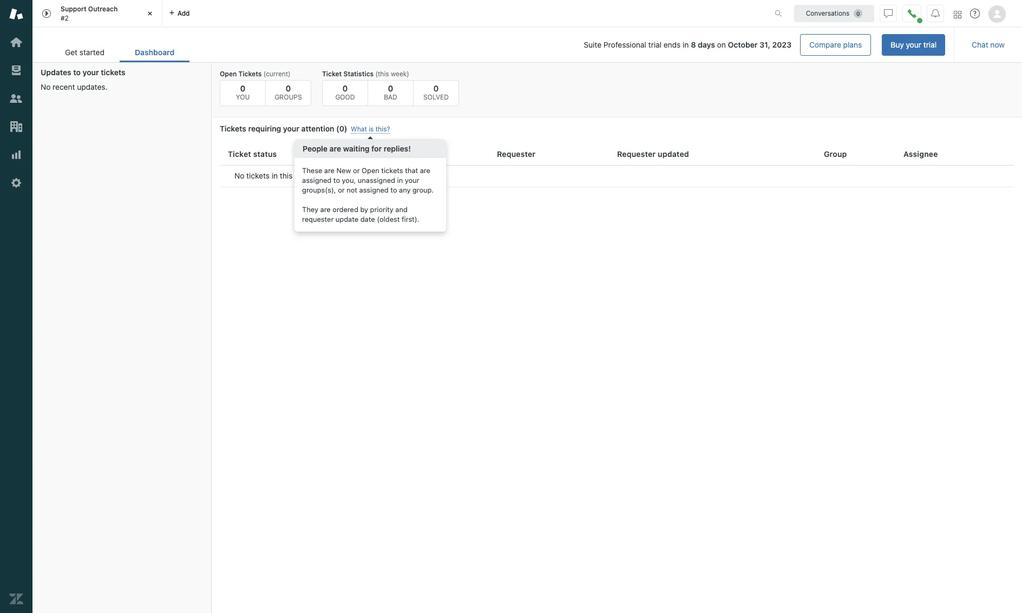 Task type: locate. For each thing, give the bounding box(es) containing it.
in
[[683, 40, 689, 49], [272, 171, 278, 180], [397, 176, 403, 185]]

zendesk products image
[[954, 11, 962, 18]]

31,
[[760, 40, 770, 49]]

tickets up updates.
[[101, 68, 125, 77]]

0 down statistics
[[343, 83, 348, 93]]

trial down notifications icon
[[924, 40, 937, 49]]

open tickets (current)
[[220, 70, 291, 78]]

assigned down unassigned at the left top of page
[[359, 186, 389, 194]]

open up unassigned at the left top of page
[[362, 166, 379, 175]]

1 requester from the left
[[497, 149, 536, 158]]

trial for professional
[[648, 40, 662, 49]]

requester for requester updated
[[617, 149, 656, 158]]

0 vertical spatial assigned
[[302, 176, 332, 185]]

0 for 0 groups
[[286, 83, 291, 93]]

1 vertical spatial ticket
[[228, 149, 251, 158]]

ticket up 0 good
[[322, 70, 342, 78]]

is
[[369, 125, 374, 133]]

your up updates.
[[83, 68, 99, 77]]

0 for 0 you
[[240, 83, 245, 93]]

)
[[344, 124, 347, 133]]

open up 0 you on the top of the page
[[220, 70, 237, 78]]

people
[[303, 144, 328, 153]]

0 bad
[[384, 83, 397, 101]]

1 horizontal spatial ticket
[[322, 70, 342, 78]]

your inside these are new or open tickets that are assigned to you, unassigned in your groups(s), or not assigned to any group.
[[405, 176, 419, 185]]

what
[[351, 125, 367, 133]]

to left the any on the left top of the page
[[391, 186, 397, 194]]

dashboard
[[135, 48, 175, 57]]

in left this
[[272, 171, 278, 180]]

tab containing support outreach
[[32, 0, 162, 27]]

0 down open tickets (current) in the top of the page
[[240, 83, 245, 93]]

0 inside 0 solved
[[433, 83, 439, 93]]

0 vertical spatial or
[[353, 166, 360, 175]]

to down new
[[333, 176, 340, 185]]

tab list
[[50, 42, 190, 62]]

requester for requester
[[497, 149, 536, 158]]

1 horizontal spatial no
[[234, 171, 244, 180]]

no
[[41, 82, 51, 91], [234, 171, 244, 180]]

tabs tab list
[[32, 0, 763, 27]]

week)
[[391, 70, 409, 78]]

0 horizontal spatial tickets
[[101, 68, 125, 77]]

tickets left requiring
[[220, 124, 246, 133]]

1 vertical spatial or
[[338, 186, 345, 194]]

0 inside 0 good
[[343, 83, 348, 93]]

in inside section
[[683, 40, 689, 49]]

0 horizontal spatial requester
[[497, 149, 536, 158]]

zendesk support image
[[9, 7, 23, 21]]

are down ( at the left of the page
[[330, 144, 341, 153]]

no down ticket status
[[234, 171, 244, 180]]

0 vertical spatial no
[[41, 82, 51, 91]]

requester
[[497, 149, 536, 158], [617, 149, 656, 158]]

chat now button
[[963, 34, 1014, 56]]

1 vertical spatial assigned
[[359, 186, 389, 194]]

0 groups
[[275, 83, 302, 101]]

0 inside 0 bad
[[388, 83, 393, 93]]

updates to your tickets no recent updates.
[[41, 68, 125, 91]]

tickets inside updates to your tickets no recent updates.
[[101, 68, 125, 77]]

in inside these are new or open tickets that are assigned to you, unassigned in your groups(s), or not assigned to any group.
[[397, 176, 403, 185]]

bad
[[384, 93, 397, 101]]

grid containing ticket status
[[212, 143, 1022, 613]]

ticket for ticket statistics (this week)
[[322, 70, 342, 78]]

1 horizontal spatial trial
[[924, 40, 937, 49]]

tab list containing get started
[[50, 42, 190, 62]]

1 horizontal spatial assigned
[[359, 186, 389, 194]]

2 horizontal spatial tickets
[[381, 166, 403, 175]]

are left new
[[324, 166, 335, 175]]

0 solved
[[423, 83, 449, 101]]

in left 8
[[683, 40, 689, 49]]

your
[[906, 40, 921, 49], [83, 68, 99, 77], [283, 124, 299, 133], [405, 176, 419, 185]]

they are ordered by priority and requester update date (oldest first).
[[302, 205, 419, 224]]

assigned
[[302, 176, 332, 185], [359, 186, 389, 194]]

updated
[[658, 149, 689, 158]]

updates
[[41, 68, 71, 77]]

0 horizontal spatial ticket
[[228, 149, 251, 158]]

0 inside 0 groups
[[286, 83, 291, 93]]

add button
[[162, 0, 196, 27]]

tickets up unassigned at the left top of page
[[381, 166, 403, 175]]

updates.
[[77, 82, 107, 91]]

group.
[[413, 186, 434, 194]]

0 horizontal spatial no
[[41, 82, 51, 91]]

0 horizontal spatial assigned
[[302, 176, 332, 185]]

requiring
[[248, 124, 281, 133]]

to
[[73, 68, 81, 77], [333, 176, 340, 185], [391, 186, 397, 194]]

or up you, at the left top of the page
[[353, 166, 360, 175]]

0 horizontal spatial trial
[[648, 40, 662, 49]]

get started tab
[[50, 42, 120, 62]]

your down that
[[405, 176, 419, 185]]

or left "not"
[[338, 186, 345, 194]]

1 vertical spatial to
[[333, 176, 340, 185]]

id
[[362, 149, 370, 158]]

no tickets in this view
[[234, 171, 310, 180]]

tickets
[[101, 68, 125, 77], [381, 166, 403, 175], [246, 171, 270, 180]]

not
[[347, 186, 357, 194]]

groups
[[275, 93, 302, 101]]

requester
[[302, 215, 334, 224]]

1 horizontal spatial requester
[[617, 149, 656, 158]]

get
[[65, 48, 77, 57]]

0
[[240, 83, 245, 93], [286, 83, 291, 93], [343, 83, 348, 93], [388, 83, 393, 93], [433, 83, 439, 93], [339, 124, 344, 133]]

notifications image
[[931, 9, 940, 18]]

1 vertical spatial no
[[234, 171, 244, 180]]

compare
[[809, 40, 841, 49]]

ticket left status
[[228, 149, 251, 158]]

1 vertical spatial open
[[362, 166, 379, 175]]

0 down (this
[[388, 83, 393, 93]]

section
[[198, 34, 945, 56]]

0 inside 0 you
[[240, 83, 245, 93]]

0 vertical spatial ticket
[[322, 70, 342, 78]]

tickets
[[239, 70, 262, 78], [220, 124, 246, 133]]

customers image
[[9, 91, 23, 106]]

plans
[[843, 40, 862, 49]]

tickets up 0 you on the top of the page
[[239, 70, 262, 78]]

are up requester
[[320, 205, 331, 214]]

are
[[330, 144, 341, 153], [324, 166, 335, 175], [420, 166, 430, 175], [320, 205, 331, 214]]

your right buy
[[906, 40, 921, 49]]

trial left ends
[[648, 40, 662, 49]]

to up recent
[[73, 68, 81, 77]]

2 requester from the left
[[617, 149, 656, 158]]

open
[[220, 70, 237, 78], [362, 166, 379, 175]]

or
[[353, 166, 360, 175], [338, 186, 345, 194]]

0 horizontal spatial to
[[73, 68, 81, 77]]

in up the any on the left top of the page
[[397, 176, 403, 185]]

1 trial from the left
[[648, 40, 662, 49]]

no inside grid
[[234, 171, 244, 180]]

trial inside button
[[924, 40, 937, 49]]

conversations button
[[794, 5, 874, 22]]

0 for 0 good
[[343, 83, 348, 93]]

2023
[[772, 40, 792, 49]]

compare plans button
[[800, 34, 871, 56]]

outreach
[[88, 5, 118, 13]]

0 down the (current)
[[286, 83, 291, 93]]

main element
[[0, 0, 32, 613]]

view
[[295, 171, 310, 180]]

are inside they are ordered by priority and requester update date (oldest first).
[[320, 205, 331, 214]]

1 horizontal spatial in
[[397, 176, 403, 185]]

2 vertical spatial to
[[391, 186, 397, 194]]

subject
[[402, 149, 431, 158]]

0 right 0 bad
[[433, 83, 439, 93]]

no down updates
[[41, 82, 51, 91]]

your inside updates to your tickets no recent updates.
[[83, 68, 99, 77]]

good
[[335, 93, 355, 101]]

0 horizontal spatial open
[[220, 70, 237, 78]]

chat
[[972, 40, 988, 49]]

assigned up groups(s),
[[302, 176, 332, 185]]

tab
[[32, 0, 162, 27]]

trial
[[648, 40, 662, 49], [924, 40, 937, 49]]

assignee
[[904, 149, 938, 158]]

2 trial from the left
[[924, 40, 937, 49]]

no inside updates to your tickets no recent updates.
[[41, 82, 51, 91]]

1 horizontal spatial open
[[362, 166, 379, 175]]

tickets down ticket status
[[246, 171, 270, 180]]

1 horizontal spatial or
[[353, 166, 360, 175]]

and
[[395, 205, 408, 214]]

grid
[[212, 143, 1022, 613]]

2 horizontal spatial in
[[683, 40, 689, 49]]

0 vertical spatial to
[[73, 68, 81, 77]]



Task type: describe. For each thing, give the bounding box(es) containing it.
suite professional trial ends in 8 days on october 31, 2023
[[584, 40, 792, 49]]

that
[[405, 166, 418, 175]]

zendesk image
[[9, 592, 23, 606]]

support outreach #2
[[61, 5, 118, 22]]

your right requiring
[[283, 124, 299, 133]]

on
[[717, 40, 726, 49]]

tickets requiring your attention ( 0 ) what is this?
[[220, 124, 390, 133]]

to inside updates to your tickets no recent updates.
[[73, 68, 81, 77]]

are right that
[[420, 166, 430, 175]]

0 horizontal spatial or
[[338, 186, 345, 194]]

2 horizontal spatial to
[[391, 186, 397, 194]]

recent
[[53, 82, 75, 91]]

replies!
[[384, 144, 411, 153]]

section containing suite professional trial ends in
[[198, 34, 945, 56]]

#2
[[61, 14, 69, 22]]

these
[[302, 166, 322, 175]]

new
[[337, 166, 351, 175]]

they
[[302, 205, 318, 214]]

date
[[360, 215, 375, 224]]

first).
[[402, 215, 419, 224]]

October 31, 2023 text field
[[728, 40, 792, 49]]

0 for 0 solved
[[433, 83, 439, 93]]

any
[[399, 186, 411, 194]]

attention
[[301, 124, 334, 133]]

organizations image
[[9, 120, 23, 134]]

support
[[61, 5, 86, 13]]

buy
[[891, 40, 904, 49]]

these are new or open tickets that are assigned to you, unassigned in your groups(s), or not assigned to any group.
[[302, 166, 434, 194]]

get started image
[[9, 35, 23, 49]]

buy your trial button
[[882, 34, 945, 56]]

group
[[824, 149, 847, 158]]

your inside button
[[906, 40, 921, 49]]

close image
[[145, 8, 155, 19]]

(this
[[375, 70, 389, 78]]

are for they are ordered by priority and requester update date (oldest first).
[[320, 205, 331, 214]]

0 horizontal spatial in
[[272, 171, 278, 180]]

people are waiting for replies!
[[303, 144, 411, 153]]

ticket for ticket status
[[228, 149, 251, 158]]

october
[[728, 40, 758, 49]]

views image
[[9, 63, 23, 77]]

this
[[280, 171, 293, 180]]

reporting image
[[9, 148, 23, 162]]

suite
[[584, 40, 602, 49]]

update
[[336, 215, 358, 224]]

waiting
[[343, 144, 370, 153]]

0 good
[[335, 83, 355, 101]]

unassigned
[[358, 176, 395, 185]]

you,
[[342, 176, 356, 185]]

add
[[178, 9, 190, 17]]

ticket status
[[228, 149, 277, 158]]

by
[[360, 205, 368, 214]]

are for these are new or open tickets that are assigned to you, unassigned in your groups(s), or not assigned to any group.
[[324, 166, 335, 175]]

admin image
[[9, 176, 23, 190]]

are for people are waiting for replies!
[[330, 144, 341, 153]]

days
[[698, 40, 715, 49]]

open inside these are new or open tickets that are assigned to you, unassigned in your groups(s), or not assigned to any group.
[[362, 166, 379, 175]]

you
[[236, 93, 250, 101]]

for
[[371, 144, 382, 153]]

tickets inside these are new or open tickets that are assigned to you, unassigned in your groups(s), or not assigned to any group.
[[381, 166, 403, 175]]

chat now
[[972, 40, 1005, 49]]

status
[[253, 149, 277, 158]]

this?
[[376, 125, 390, 133]]

get help image
[[970, 9, 980, 18]]

professional
[[604, 40, 646, 49]]

ordered
[[333, 205, 358, 214]]

groups(s),
[[302, 186, 336, 194]]

ends
[[664, 40, 681, 49]]

ticket statistics (this week)
[[322, 70, 409, 78]]

priority
[[370, 205, 393, 214]]

0 you
[[236, 83, 250, 101]]

button displays agent's chat status as invisible. image
[[884, 9, 893, 18]]

1 horizontal spatial tickets
[[246, 171, 270, 180]]

1 horizontal spatial to
[[333, 176, 340, 185]]

0 left what
[[339, 124, 344, 133]]

(current)
[[263, 70, 291, 78]]

trial for your
[[924, 40, 937, 49]]

get started
[[65, 48, 104, 57]]

0 vertical spatial tickets
[[239, 70, 262, 78]]

compare plans
[[809, 40, 862, 49]]

statistics
[[344, 70, 374, 78]]

solved
[[423, 93, 449, 101]]

conversations
[[806, 9, 850, 17]]

(
[[336, 124, 339, 133]]

requester updated
[[617, 149, 689, 158]]

8
[[691, 40, 696, 49]]

1 vertical spatial tickets
[[220, 124, 246, 133]]

now
[[990, 40, 1005, 49]]

0 for 0 bad
[[388, 83, 393, 93]]

(oldest
[[377, 215, 400, 224]]

started
[[80, 48, 104, 57]]

buy your trial
[[891, 40, 937, 49]]

0 vertical spatial open
[[220, 70, 237, 78]]



Task type: vqa. For each thing, say whether or not it's contained in the screenshot.
2023
yes



